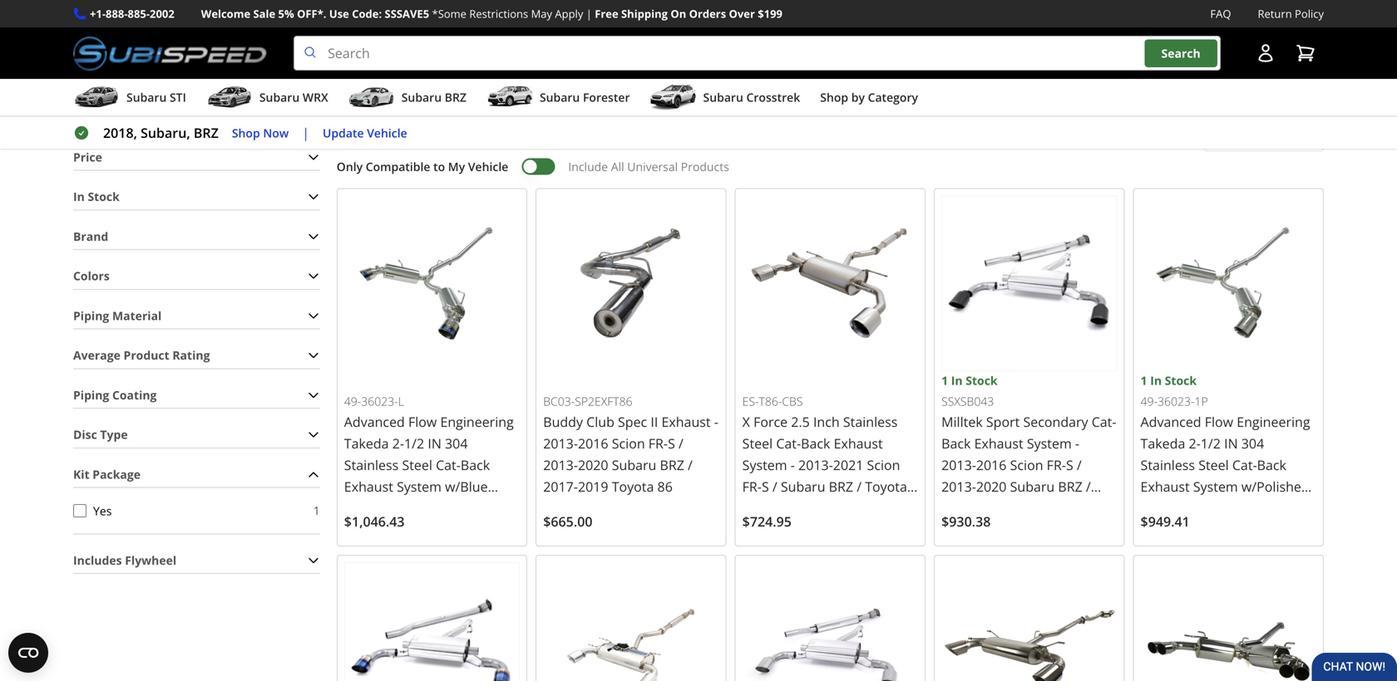 Task type: describe. For each thing, give the bounding box(es) containing it.
2016 inside 1 in stock 49-36023-1p advanced flow engineering takeda 2-1/2 in 304 stainless steel cat-back exhaust system w/polished tip h4-2.0l - 2013-2016 scion fr-s / 2013-2020 subaru brz / 2017-2019 toyota 86
[[1256, 500, 1286, 518]]

return
[[1258, 6, 1292, 21]]

steel inside es-t86-cbs x force 2.5 inch stainless steel cat-back exhaust system - 2013-2021 scion fr-s / subaru brz / toyota 86
[[742, 435, 773, 453]]

a subaru sti thumbnail image image
[[73, 85, 120, 110]]

$930.38
[[941, 513, 991, 531]]

a subaru crosstrek thumbnail image image
[[650, 85, 696, 110]]

shop now link
[[232, 124, 289, 143]]

disc
[[73, 427, 97, 443]]

piping coating button
[[73, 383, 320, 408]]

2020 inside bc03-sp2exft86 buddy club spec ii exhaust - 2013-2016 scion fr-s / 2013-2020 subaru brz / 2017-2019 toyota 86
[[578, 456, 608, 474]]

fr- inside es-t86-cbs x force 2.5 inch stainless steel cat-back exhaust system - 2013-2021 scion fr-s / subaru brz / toyota 86
[[742, 478, 762, 496]]

s inside bc03-sp2exft86 buddy club spec ii exhaust - 2013-2016 scion fr-s / 2013-2020 subaru brz / 2017-2019 toyota 86
[[668, 435, 675, 453]]

1p
[[1195, 394, 1208, 410]]

- inside 1 in stock ssxsb043 milltek sport secondary cat- back exhaust system - 2013-2016 scion fr-s / 2013-2020 subaru brz / 2017-2020 toyota 86
[[1075, 435, 1079, 453]]

piping material
[[73, 308, 162, 324]]

stainless inside es-t86-cbs x force 2.5 inch stainless steel cat-back exhaust system - 2013-2021 scion fr-s / subaru brz / toyota 86
[[843, 413, 898, 431]]

rating
[[172, 348, 210, 363]]

subaru inside 49-36023-l advanced flow engineering takeda 2-1/2 in 304 stainless steel cat-back exhaust system w/blue flame tip h4-2.0l - 2013- 2016 scion fr-s / 2013-2020 subaru brz / 2017-2019 toyota 86
[[344, 543, 389, 561]]

kit package
[[73, 467, 141, 483]]

86 inside es-t86-cbs x force 2.5 inch stainless steel cat-back exhaust system - 2013-2021 scion fr-s / subaru brz / toyota 86
[[742, 500, 758, 518]]

stock inside dropdown button
[[88, 189, 120, 205]]

bc03-
[[543, 394, 575, 410]]

toyota inside es-t86-cbs x force 2.5 inch stainless steel cat-back exhaust system - 2013-2021 scion fr-s / subaru brz / toyota 86
[[865, 478, 907, 496]]

36023- inside 1 in stock 49-36023-1p advanced flow engineering takeda 2-1/2 in 304 stainless steel cat-back exhaust system w/polished tip h4-2.0l - 2013-2016 scion fr-s / 2013-2020 subaru brz / 2017-2019 toyota 86
[[1158, 394, 1195, 410]]

x force 3 inch stainless steel cat-back system with varex muffler - 2013-2021 scion frs / subaru brz / toyota 86 image
[[543, 563, 719, 682]]

milltek 2.5" non-resonated full exhaust system - 2013-2016 scion fr-s / 2013-2020 subaru brz / 2017-2019 toyota 86 image
[[941, 563, 1117, 682]]

2002
[[150, 6, 174, 21]]

+1-888-885-2002 link
[[90, 5, 174, 23]]

s inside es-t86-cbs x force 2.5 inch stainless steel cat-back exhaust system - 2013-2021 scion fr-s / subaru brz / toyota 86
[[762, 478, 769, 496]]

36023- inside 49-36023-l advanced flow engineering takeda 2-1/2 in 304 stainless steel cat-back exhaust system w/blue flame tip h4-2.0l - 2013- 2016 scion fr-s / 2013-2020 subaru brz / 2017-2019 toyota 86
[[361, 394, 398, 410]]

subaru inside 1 in stock 49-36023-1p advanced flow engineering takeda 2-1/2 in 304 stainless steel cat-back exhaust system w/polished tip h4-2.0l - 2013-2016 scion fr-s / 2013-2020 subaru brz / 2017-2019 toyota 86
[[1141, 543, 1185, 561]]

only
[[337, 159, 363, 174]]

buddy club spec ii exhaust - 2013-2016 scion fr-s / 2013-2020 subaru brz / 2017-2019 toyota 86 image
[[543, 196, 719, 372]]

advanced flow engineering takeda 2-1/2 in 304 stainless steel cat-back exhaust system w/blue flame tip h4-2.0l - 2013-2016 scion fr-s / 2013-2020 subaru brz / 2017-2019 toyota 86 image
[[344, 196, 520, 372]]

price
[[73, 149, 102, 165]]

2016 inside 1 in stock ssxsb043 milltek sport secondary cat- back exhaust system - 2013-2016 scion fr-s / 2013-2020 subaru brz / 2017-2020 toyota 86
[[976, 456, 1007, 474]]

- inside 49-36023-l advanced flow engineering takeda 2-1/2 in 304 stainless steel cat-back exhaust system w/blue flame tip h4-2.0l - 2013- 2016 scion fr-s / 2013-2020 subaru brz / 2017-2019 toyota 86
[[458, 500, 462, 518]]

includes flywheel
[[73, 553, 176, 569]]

sp2exft86
[[575, 394, 633, 410]]

*some
[[432, 6, 466, 21]]

shop by category button
[[820, 82, 918, 116]]

crosstrek
[[746, 89, 800, 105]]

49- inside 1 in stock 49-36023-1p advanced flow engineering takeda 2-1/2 in 304 stainless steel cat-back exhaust system w/polished tip h4-2.0l - 2013-2016 scion fr-s / 2013-2020 subaru brz / 2017-2019 toyota 86
[[1141, 394, 1158, 410]]

forester
[[583, 89, 630, 105]]

brz inside 1 in stock ssxsb043 milltek sport secondary cat- back exhaust system - 2013-2016 scion fr-s / 2013-2020 subaru brz / 2017-2020 toyota 86
[[1058, 478, 1082, 496]]

$199
[[758, 6, 782, 21]]

63
[[337, 123, 350, 139]]

average
[[73, 348, 120, 363]]

free
[[595, 6, 618, 21]]

in for advanced flow engineering takeda 2-1/2 in 304 stainless steel cat-back exhaust system w/polished tip h4-2.0l - 2013-2016 scion fr-s / 2013-2020 subaru brz / 2017-2019 toyota 86
[[1150, 373, 1162, 389]]

in stock
[[73, 189, 120, 205]]

shop now
[[232, 125, 289, 141]]

sport
[[986, 413, 1020, 431]]

orders
[[689, 6, 726, 21]]

cbs
[[782, 394, 803, 410]]

es-
[[742, 394, 759, 410]]

restrictions
[[469, 6, 528, 21]]

advanced inside 49-36023-l advanced flow engineering takeda 2-1/2 in 304 stainless steel cat-back exhaust system w/blue flame tip h4-2.0l - 2013- 2016 scion fr-s / 2013-2020 subaru brz / 2017-2019 toyota 86
[[344, 413, 405, 431]]

exhaust inside bc03-sp2exft86 buddy club spec ii exhaust - 2013-2016 scion fr-s / 2013-2020 subaru brz / 2017-2019 toyota 86
[[661, 413, 711, 431]]

s inside 1 in stock 49-36023-1p advanced flow engineering takeda 2-1/2 in 304 stainless steel cat-back exhaust system w/polished tip h4-2.0l - 2013-2016 scion fr-s / 2013-2020 subaru brz / 2017-2019 toyota 86
[[1197, 521, 1204, 539]]

piping for piping coating
[[73, 387, 109, 403]]

in for milltek sport secondary cat- back exhaust system - 2013-2016 scion fr-s / 2013-2020 subaru brz / 2017-2020 toyota 86
[[951, 373, 963, 389]]

86 inside 49-36023-l advanced flow engineering takeda 2-1/2 in 304 stainless steel cat-back exhaust system w/blue flame tip h4-2.0l - 2013- 2016 scion fr-s / 2013-2020 subaru brz / 2017-2019 toyota 86
[[390, 565, 405, 582]]

only compatible to my vehicle
[[337, 159, 508, 174]]

1 vertical spatial milltek sport secondary cat-back exhaust system - 2013-2016 scion fr-s / 2013-2020 subaru brz / 2017-2020 toyota 86 image
[[742, 563, 918, 682]]

wrx
[[303, 89, 328, 105]]

includes
[[73, 553, 122, 569]]

x force 2.5 inch stainless steel cat-back exhaust system - 2013-2021 scion fr-s / subaru brz / toyota 86 image
[[742, 196, 918, 372]]

brz inside 49-36023-l advanced flow engineering takeda 2-1/2 in 304 stainless steel cat-back exhaust system w/blue flame tip h4-2.0l - 2013- 2016 scion fr-s / 2013-2020 subaru brz / 2017-2019 toyota 86
[[392, 543, 417, 561]]

include all universal products
[[568, 159, 729, 174]]

subaru,
[[141, 124, 190, 142]]

brz inside 1 in stock 49-36023-1p advanced flow engineering takeda 2-1/2 in 304 stainless steel cat-back exhaust system w/polished tip h4-2.0l - 2013-2016 scion fr-s / 2013-2020 subaru brz / 2017-2019 toyota 86
[[1189, 543, 1213, 561]]

exhaust inside 49-36023-l advanced flow engineering takeda 2-1/2 in 304 stainless steel cat-back exhaust system w/blue flame tip h4-2.0l - 2013- 2016 scion fr-s / 2013-2020 subaru brz / 2017-2019 toyota 86
[[344, 478, 393, 496]]

exhaust inside es-t86-cbs x force 2.5 inch stainless steel cat-back exhaust system - 2013-2021 scion fr-s / subaru brz / toyota 86
[[834, 435, 883, 453]]

86 inside 1 in stock 49-36023-1p advanced flow engineering takeda 2-1/2 in 304 stainless steel cat-back exhaust system w/polished tip h4-2.0l - 2013-2016 scion fr-s / 2013-2020 subaru brz / 2017-2019 toyota 86
[[1186, 565, 1201, 582]]

1 vertical spatial vehicle
[[468, 159, 508, 174]]

engineering inside 1 in stock 49-36023-1p advanced flow engineering takeda 2-1/2 in 304 stainless steel cat-back exhaust system w/polished tip h4-2.0l - 2013-2016 scion fr-s / 2013-2020 subaru brz / 2017-2019 toyota 86
[[1237, 413, 1310, 431]]

my
[[448, 159, 465, 174]]

update vehicle
[[323, 125, 407, 141]]

49- inside 49-36023-l advanced flow engineering takeda 2-1/2 in 304 stainless steel cat-back exhaust system w/blue flame tip h4-2.0l - 2013- 2016 scion fr-s / 2013-2020 subaru brz / 2017-2019 toyota 86
[[344, 394, 361, 410]]

in stock button
[[73, 184, 320, 210]]

compatible
[[366, 159, 430, 174]]

system inside 49-36023-l advanced flow engineering takeda 2-1/2 in 304 stainless steel cat-back exhaust system w/blue flame tip h4-2.0l - 2013- 2016 scion fr-s / 2013-2020 subaru brz / 2017-2019 toyota 86
[[397, 478, 442, 496]]

2017- inside 49-36023-l advanced flow engineering takeda 2-1/2 in 304 stainless steel cat-back exhaust system w/blue flame tip h4-2.0l - 2013- 2016 scion fr-s / 2013-2020 subaru brz / 2017-2019 toyota 86
[[428, 543, 463, 561]]

sale
[[253, 6, 275, 21]]

- inside es-t86-cbs x force 2.5 inch stainless steel cat-back exhaust system - 2013-2021 scion fr-s / subaru brz / toyota 86
[[791, 456, 795, 474]]

average product rating
[[73, 348, 210, 363]]

subaru forester
[[540, 89, 630, 105]]

subaru inside "dropdown button"
[[259, 89, 300, 105]]

price button
[[73, 145, 320, 170]]

fr- inside bc03-sp2exft86 buddy club spec ii exhaust - 2013-2016 scion fr-s / 2013-2020 subaru brz / 2017-2019 toyota 86
[[648, 435, 668, 453]]

1 for milltek
[[941, 373, 948, 389]]

subaru left forester
[[540, 89, 580, 105]]

subaru inside dropdown button
[[126, 89, 167, 105]]

subaru wrx
[[259, 89, 328, 105]]

shop for shop by category
[[820, 89, 848, 105]]

subaru inside bc03-sp2exft86 buddy club spec ii exhaust - 2013-2016 scion fr-s / 2013-2020 subaru brz / 2017-2019 toyota 86
[[612, 456, 656, 474]]

2020 inside 1 in stock 49-36023-1p advanced flow engineering takeda 2-1/2 in 304 stainless steel cat-back exhaust system w/polished tip h4-2.0l - 2013-2016 scion fr-s / 2013-2020 subaru brz / 2017-2019 toyota 86
[[1250, 521, 1281, 539]]

+1-
[[90, 6, 106, 21]]

welcome sale 5% off*. use code: sssave5 *some restrictions may apply | free shipping on orders over $199
[[201, 6, 782, 21]]

toyota inside bc03-sp2exft86 buddy club spec ii exhaust - 2013-2016 scion fr-s / 2013-2020 subaru brz / 2017-2019 toyota 86
[[612, 478, 654, 496]]

universal
[[627, 159, 678, 174]]

49-36023-l advanced flow engineering takeda 2-1/2 in 304 stainless steel cat-back exhaust system w/blue flame tip h4-2.0l - 2013- 2016 scion fr-s / 2013-2020 subaru brz / 2017-2019 toyota 86
[[344, 394, 518, 582]]

toyota inside 1 in stock 49-36023-1p advanced flow engineering takeda 2-1/2 in 304 stainless steel cat-back exhaust system w/polished tip h4-2.0l - 2013-2016 scion fr-s / 2013-2020 subaru brz / 2017-2019 toyota 86
[[1141, 565, 1183, 582]]

disc type button
[[73, 423, 320, 448]]

material
[[112, 308, 162, 324]]

cat- inside 49-36023-l advanced flow engineering takeda 2-1/2 in 304 stainless steel cat-back exhaust system w/blue flame tip h4-2.0l - 2013- 2016 scion fr-s / 2013-2020 subaru brz / 2017-2019 toyota 86
[[436, 456, 461, 474]]

2- inside 49-36023-l advanced flow engineering takeda 2-1/2 in 304 stainless steel cat-back exhaust system w/blue flame tip h4-2.0l - 2013- 2016 scion fr-s / 2013-2020 subaru brz / 2017-2019 toyota 86
[[392, 435, 404, 453]]

2016 inside 49-36023-l advanced flow engineering takeda 2-1/2 in 304 stainless steel cat-back exhaust system w/blue flame tip h4-2.0l - 2013- 2016 scion fr-s / 2013-2020 subaru brz / 2017-2019 toyota 86
[[344, 521, 375, 539]]

system inside 1 in stock 49-36023-1p advanced flow engineering takeda 2-1/2 in 304 stainless steel cat-back exhaust system w/polished tip h4-2.0l - 2013-2016 scion fr-s / 2013-2020 subaru brz / 2017-2019 toyota 86
[[1193, 478, 1238, 496]]

flame
[[344, 500, 382, 518]]

may
[[531, 6, 552, 21]]

welcome
[[201, 6, 250, 21]]

package
[[93, 467, 141, 483]]

exhaust inside 1 in stock 49-36023-1p advanced flow engineering takeda 2-1/2 in 304 stainless steel cat-back exhaust system w/polished tip h4-2.0l - 2013-2016 scion fr-s / 2013-2020 subaru brz / 2017-2019 toyota 86
[[1141, 478, 1190, 496]]

- inside 1 in stock 49-36023-1p advanced flow engineering takeda 2-1/2 in 304 stainless steel cat-back exhaust system w/polished tip h4-2.0l - 2013-2016 scion fr-s / 2013-2020 subaru brz / 2017-2019 toyota 86
[[1214, 500, 1218, 518]]

shop by category
[[820, 89, 918, 105]]

tip inside 49-36023-l advanced flow engineering takeda 2-1/2 in 304 stainless steel cat-back exhaust system w/blue flame tip h4-2.0l - 2013- 2016 scion fr-s / 2013-2020 subaru brz / 2017-2019 toyota 86
[[385, 500, 404, 518]]

sssave5
[[385, 6, 429, 21]]

flywheel
[[125, 553, 176, 569]]

by
[[851, 89, 865, 105]]

now
[[263, 125, 289, 141]]

h4- inside 1 in stock 49-36023-1p advanced flow engineering takeda 2-1/2 in 304 stainless steel cat-back exhaust system w/polished tip h4-2.0l - 2013-2016 scion fr-s / 2013-2020 subaru brz / 2017-2019 toyota 86
[[1163, 500, 1185, 518]]

888-
[[106, 6, 128, 21]]

results
[[353, 123, 392, 139]]

$949.41
[[1141, 513, 1190, 531]]

subispeed logo image
[[73, 36, 267, 71]]

scion inside 1 in stock 49-36023-1p advanced flow engineering takeda 2-1/2 in 304 stainless steel cat-back exhaust system w/polished tip h4-2.0l - 2013-2016 scion fr-s / 2013-2020 subaru brz / 2017-2019 toyota 86
[[1141, 521, 1174, 539]]

milltek sport secondary cat-back exhaust system (non-resonated-burnt titanium tips) - 2013-2016 scion fr-s / 2013-2020 subaru brz / 2017-2020 toyota 86 image
[[344, 563, 520, 682]]

bc03-sp2exft86 buddy club spec ii exhaust - 2013-2016 scion fr-s / 2013-2020 subaru brz / 2017-2019 toyota 86
[[543, 394, 718, 496]]

2.0l inside 1 in stock 49-36023-1p advanced flow engineering takeda 2-1/2 in 304 stainless steel cat-back exhaust system w/polished tip h4-2.0l - 2013-2016 scion fr-s / 2013-2020 subaru brz / 2017-2019 toyota 86
[[1185, 500, 1210, 518]]

average product rating button
[[73, 343, 320, 369]]

scion inside bc03-sp2exft86 buddy club spec ii exhaust - 2013-2016 scion fr-s / 2013-2020 subaru brz / 2017-2019 toyota 86
[[612, 435, 645, 453]]

flow inside 49-36023-l advanced flow engineering takeda 2-1/2 in 304 stainless steel cat-back exhaust system w/blue flame tip h4-2.0l - 2013- 2016 scion fr-s / 2013-2020 subaru brz / 2017-2019 toyota 86
[[408, 413, 437, 431]]

include
[[568, 159, 608, 174]]

86 inside bc03-sp2exft86 buddy club spec ii exhaust - 2013-2016 scion fr-s / 2013-2020 subaru brz / 2017-2019 toyota 86
[[657, 478, 673, 496]]

to
[[433, 159, 445, 174]]

club
[[586, 413, 614, 431]]

toyota inside 1 in stock ssxsb043 milltek sport secondary cat- back exhaust system - 2013-2016 scion fr-s / 2013-2020 subaru brz / 2017-2020 toyota 86
[[1010, 500, 1052, 518]]

cat- inside es-t86-cbs x force 2.5 inch stainless steel cat-back exhaust system - 2013-2021 scion fr-s / subaru brz / toyota 86
[[776, 435, 801, 453]]

in inside dropdown button
[[73, 189, 85, 205]]

update
[[323, 125, 364, 141]]

5%
[[278, 6, 294, 21]]

stock for advanced flow engineering takeda 2-1/2 in 304 stainless steel cat-back exhaust system w/polished tip h4-2.0l - 2013-2016 scion fr-s / 2013-2020 subaru brz / 2017-2019 toyota 86
[[1165, 373, 1197, 389]]

piping coating
[[73, 387, 157, 403]]

w/polished
[[1241, 478, 1309, 496]]

2.5
[[791, 413, 810, 431]]

subaru sti
[[126, 89, 186, 105]]

brz inside es-t86-cbs x force 2.5 inch stainless steel cat-back exhaust system - 2013-2021 scion fr-s / subaru brz / toyota 86
[[829, 478, 853, 496]]

update vehicle button
[[323, 124, 407, 143]]

scion inside 49-36023-l advanced flow engineering takeda 2-1/2 in 304 stainless steel cat-back exhaust system w/blue flame tip h4-2.0l - 2013- 2016 scion fr-s / 2013-2020 subaru brz / 2017-2019 toyota 86
[[378, 521, 411, 539]]

l
[[398, 394, 404, 410]]

304 inside 1 in stock 49-36023-1p advanced flow engineering takeda 2-1/2 in 304 stainless steel cat-back exhaust system w/polished tip h4-2.0l - 2013-2016 scion fr-s / 2013-2020 subaru brz / 2017-2019 toyota 86
[[1241, 435, 1264, 453]]

force
[[753, 413, 788, 431]]

2018,
[[103, 124, 137, 142]]



Task type: vqa. For each thing, say whether or not it's contained in the screenshot.
the Competition
no



Task type: locate. For each thing, give the bounding box(es) containing it.
304 inside 49-36023-l advanced flow engineering takeda 2-1/2 in 304 stainless steel cat-back exhaust system w/blue flame tip h4-2.0l - 2013- 2016 scion fr-s / 2013-2020 subaru brz / 2017-2019 toyota 86
[[445, 435, 468, 453]]

subaru forester button
[[486, 82, 630, 116]]

1 36023- from the left
[[361, 394, 398, 410]]

exhaust inside 1 in stock ssxsb043 milltek sport secondary cat- back exhaust system - 2013-2016 scion fr-s / 2013-2020 subaru brz / 2017-2020 toyota 86
[[974, 435, 1023, 453]]

1 horizontal spatial 304
[[1241, 435, 1264, 453]]

0 vertical spatial |
[[586, 6, 592, 21]]

piping for piping material
[[73, 308, 109, 324]]

stainless up $949.41
[[1141, 456, 1195, 474]]

piping down average
[[73, 387, 109, 403]]

0 horizontal spatial stainless
[[344, 456, 399, 474]]

advanced
[[344, 413, 405, 431], [1141, 413, 1201, 431]]

advanced down 1p
[[1141, 413, 1201, 431]]

0 horizontal spatial 2019
[[463, 543, 493, 561]]

1 horizontal spatial advanced
[[1141, 413, 1201, 431]]

2 horizontal spatial stainless
[[1141, 456, 1195, 474]]

toyota inside 49-36023-l advanced flow engineering takeda 2-1/2 in 304 stainless steel cat-back exhaust system w/blue flame tip h4-2.0l - 2013- 2016 scion fr-s / 2013-2020 subaru brz / 2017-2019 toyota 86
[[344, 565, 386, 582]]

subaru down spec
[[612, 456, 656, 474]]

system
[[1027, 435, 1072, 453], [742, 456, 787, 474], [397, 478, 442, 496], [1193, 478, 1238, 496]]

0 horizontal spatial h4-
[[407, 500, 429, 518]]

0 horizontal spatial 49-
[[344, 394, 361, 410]]

secondary
[[1023, 413, 1088, 431]]

system left w/blue
[[397, 478, 442, 496]]

1 horizontal spatial in
[[951, 373, 963, 389]]

search
[[1161, 45, 1201, 61]]

in inside 1 in stock 49-36023-1p advanced flow engineering takeda 2-1/2 in 304 stainless steel cat-back exhaust system w/polished tip h4-2.0l - 2013-2016 scion fr-s / 2013-2020 subaru brz / 2017-2019 toyota 86
[[1150, 373, 1162, 389]]

1 horizontal spatial shop
[[820, 89, 848, 105]]

- down secondary
[[1075, 435, 1079, 453]]

2 36023- from the left
[[1158, 394, 1195, 410]]

1 tip from the left
[[385, 500, 404, 518]]

steel down 1p
[[1198, 456, 1229, 474]]

sti
[[170, 89, 186, 105]]

1 1/2 from the left
[[404, 435, 424, 453]]

2013- inside es-t86-cbs x force 2.5 inch stainless steel cat-back exhaust system - 2013-2021 scion fr-s / subaru brz / toyota 86
[[798, 456, 833, 474]]

1 horizontal spatial stainless
[[843, 413, 898, 431]]

subaru down $949.41
[[1141, 543, 1185, 561]]

63 results
[[337, 123, 392, 139]]

1 h4- from the left
[[407, 500, 429, 518]]

0 horizontal spatial in
[[73, 189, 85, 205]]

advanced down l on the bottom of the page
[[344, 413, 405, 431]]

2- inside 1 in stock 49-36023-1p advanced flow engineering takeda 2-1/2 in 304 stainless steel cat-back exhaust system w/polished tip h4-2.0l - 2013-2016 scion fr-s / 2013-2020 subaru brz / 2017-2019 toyota 86
[[1189, 435, 1201, 453]]

takeda inside 1 in stock 49-36023-1p advanced flow engineering takeda 2-1/2 in 304 stainless steel cat-back exhaust system w/polished tip h4-2.0l - 2013-2016 scion fr-s / 2013-2020 subaru brz / 2017-2019 toyota 86
[[1141, 435, 1185, 453]]

x
[[742, 413, 750, 431]]

2019
[[578, 478, 608, 496], [463, 543, 493, 561], [1259, 543, 1290, 561]]

h4- inside 49-36023-l advanced flow engineering takeda 2-1/2 in 304 stainless steel cat-back exhaust system w/blue flame tip h4-2.0l - 2013- 2016 scion fr-s / 2013-2020 subaru brz / 2017-2019 toyota 86
[[407, 500, 429, 518]]

stock up brand
[[88, 189, 120, 205]]

0 horizontal spatial 1
[[313, 503, 320, 519]]

2020
[[578, 456, 608, 474], [976, 478, 1007, 496], [976, 500, 1007, 518], [488, 521, 518, 539], [1250, 521, 1281, 539]]

- down w/blue
[[458, 500, 462, 518]]

2019 inside bc03-sp2exft86 buddy club spec ii exhaust - 2013-2016 scion fr-s / 2013-2020 subaru brz / 2017-2019 toyota 86
[[578, 478, 608, 496]]

shop left now
[[232, 125, 260, 141]]

takeda up $949.41
[[1141, 435, 1185, 453]]

return policy link
[[1258, 5, 1324, 23]]

1 horizontal spatial 2-
[[1189, 435, 1201, 453]]

subaru inside 1 in stock ssxsb043 milltek sport secondary cat- back exhaust system - 2013-2016 scion fr-s / 2013-2020 subaru brz / 2017-2020 toyota 86
[[1010, 478, 1055, 496]]

1 horizontal spatial engineering
[[1237, 413, 1310, 431]]

takeda inside 49-36023-l advanced flow engineering takeda 2-1/2 in 304 stainless steel cat-back exhaust system w/blue flame tip h4-2.0l - 2013- 2016 scion fr-s / 2013-2020 subaru brz / 2017-2019 toyota 86
[[344, 435, 389, 453]]

49- left 1p
[[1141, 394, 1158, 410]]

0 horizontal spatial 36023-
[[361, 394, 398, 410]]

2 advanced from the left
[[1141, 413, 1201, 431]]

1 vertical spatial shop
[[232, 125, 260, 141]]

304 up w/blue
[[445, 435, 468, 453]]

stock inside 1 in stock 49-36023-1p advanced flow engineering takeda 2-1/2 in 304 stainless steel cat-back exhaust system w/polished tip h4-2.0l - 2013-2016 scion fr-s / 2013-2020 subaru brz / 2017-2019 toyota 86
[[1165, 373, 1197, 389]]

s inside 49-36023-l advanced flow engineering takeda 2-1/2 in 304 stainless steel cat-back exhaust system w/blue flame tip h4-2.0l - 2013- 2016 scion fr-s / 2013-2020 subaru brz / 2017-2019 toyota 86
[[434, 521, 441, 539]]

search button
[[1145, 39, 1217, 67]]

steel down l on the bottom of the page
[[402, 456, 432, 474]]

0 horizontal spatial stock
[[88, 189, 120, 205]]

piping down colors
[[73, 308, 109, 324]]

0 horizontal spatial 2.0l
[[429, 500, 455, 518]]

return policy
[[1258, 6, 1324, 21]]

button image
[[1256, 43, 1276, 63]]

back inside 1 in stock ssxsb043 milltek sport secondary cat- back exhaust system - 2013-2016 scion fr-s / 2013-2020 subaru brz / 2017-2020 toyota 86
[[941, 435, 971, 453]]

2 horizontal spatial stock
[[1165, 373, 1197, 389]]

49-
[[344, 394, 361, 410], [1141, 394, 1158, 410]]

2 horizontal spatial steel
[[1198, 456, 1229, 474]]

h4-
[[407, 500, 429, 518], [1163, 500, 1185, 518]]

$724.95
[[742, 513, 792, 531]]

buddy
[[543, 413, 583, 431]]

policy
[[1295, 6, 1324, 21]]

2 h4- from the left
[[1163, 500, 1185, 518]]

back up 'w/polished'
[[1257, 456, 1286, 474]]

2019 down w/blue
[[463, 543, 493, 561]]

exhaust right ii
[[661, 413, 711, 431]]

system left 'w/polished'
[[1193, 478, 1238, 496]]

piping material button
[[73, 303, 320, 329]]

category
[[868, 89, 918, 105]]

2 horizontal spatial in
[[1150, 373, 1162, 389]]

flow inside 1 in stock 49-36023-1p advanced flow engineering takeda 2-1/2 in 304 stainless steel cat-back exhaust system w/polished tip h4-2.0l - 2013-2016 scion fr-s / 2013-2020 subaru brz / 2017-2019 toyota 86
[[1205, 413, 1233, 431]]

Yes button
[[73, 505, 86, 518]]

2017- inside bc03-sp2exft86 buddy club spec ii exhaust - 2013-2016 scion fr-s / 2013-2020 subaru brz / 2017-2019 toyota 86
[[543, 478, 578, 496]]

1 horizontal spatial 1/2
[[1201, 435, 1221, 453]]

off*.
[[297, 6, 326, 21]]

2020 inside 49-36023-l advanced flow engineering takeda 2-1/2 in 304 stainless steel cat-back exhaust system w/blue flame tip h4-2.0l - 2013- 2016 scion fr-s / 2013-2020 subaru brz / 2017-2019 toyota 86
[[488, 521, 518, 539]]

0 horizontal spatial in
[[428, 435, 441, 453]]

2- down 1p
[[1189, 435, 1201, 453]]

1 horizontal spatial in
[[1224, 435, 1238, 453]]

fr- inside 1 in stock 49-36023-1p advanced flow engineering takeda 2-1/2 in 304 stainless steel cat-back exhaust system w/polished tip h4-2.0l - 2013-2016 scion fr-s / 2013-2020 subaru brz / 2017-2019 toyota 86
[[1177, 521, 1197, 539]]

0 vertical spatial shop
[[820, 89, 848, 105]]

scion
[[612, 435, 645, 453], [1010, 456, 1043, 474], [867, 456, 900, 474], [378, 521, 411, 539], [1141, 521, 1174, 539]]

1 inside 1 in stock ssxsb043 milltek sport secondary cat- back exhaust system - 2013-2016 scion fr-s / 2013-2020 subaru brz / 2017-2020 toyota 86
[[941, 373, 948, 389]]

1 horizontal spatial |
[[586, 6, 592, 21]]

type
[[100, 427, 128, 443]]

milltek
[[941, 413, 983, 431]]

2 takeda from the left
[[1141, 435, 1185, 453]]

piping inside dropdown button
[[73, 387, 109, 403]]

2 horizontal spatial 2019
[[1259, 543, 1290, 561]]

| left free
[[586, 6, 592, 21]]

back inside es-t86-cbs x force 2.5 inch stainless steel cat-back exhaust system - 2013-2021 scion fr-s / subaru brz / toyota 86
[[801, 435, 830, 453]]

2017- inside 1 in stock 49-36023-1p advanced flow engineering takeda 2-1/2 in 304 stainless steel cat-back exhaust system w/polished tip h4-2.0l - 2013-2016 scion fr-s / 2013-2020 subaru brz / 2017-2019 toyota 86
[[1225, 543, 1259, 561]]

brand
[[73, 229, 108, 244]]

0 horizontal spatial |
[[302, 124, 309, 142]]

open widget image
[[8, 634, 48, 674]]

faq
[[1210, 6, 1231, 21]]

0 horizontal spatial vehicle
[[367, 125, 407, 141]]

1 horizontal spatial 1
[[941, 373, 948, 389]]

1 horizontal spatial vehicle
[[468, 159, 508, 174]]

engineering inside 49-36023-l advanced flow engineering takeda 2-1/2 in 304 stainless steel cat-back exhaust system w/blue flame tip h4-2.0l - 2013- 2016 scion fr-s / 2013-2020 subaru brz / 2017-2019 toyota 86
[[440, 413, 514, 431]]

cat- up 'w/polished'
[[1232, 456, 1257, 474]]

coating
[[112, 387, 157, 403]]

1 inside 1 in stock 49-36023-1p advanced flow engineering takeda 2-1/2 in 304 stainless steel cat-back exhaust system w/polished tip h4-2.0l - 2013-2016 scion fr-s / 2013-2020 subaru brz / 2017-2019 toyota 86
[[1141, 373, 1147, 389]]

2019 down 'w/polished'
[[1259, 543, 1290, 561]]

advanced inside 1 in stock 49-36023-1p advanced flow engineering takeda 2-1/2 in 304 stainless steel cat-back exhaust system w/polished tip h4-2.0l - 2013-2016 scion fr-s / 2013-2020 subaru brz / 2017-2019 toyota 86
[[1141, 413, 1201, 431]]

0 horizontal spatial advanced
[[344, 413, 405, 431]]

2.0l inside 49-36023-l advanced flow engineering takeda 2-1/2 in 304 stainless steel cat-back exhaust system w/blue flame tip h4-2.0l - 2013- 2016 scion fr-s / 2013-2020 subaru brz / 2017-2019 toyota 86
[[429, 500, 455, 518]]

1 horizontal spatial steel
[[742, 435, 773, 453]]

2019 inside 49-36023-l advanced flow engineering takeda 2-1/2 in 304 stainless steel cat-back exhaust system w/blue flame tip h4-2.0l - 2013- 2016 scion fr-s / 2013-2020 subaru brz / 2017-2019 toyota 86
[[463, 543, 493, 561]]

2 in from the left
[[1224, 435, 1238, 453]]

1 horizontal spatial takeda
[[1141, 435, 1185, 453]]

back down milltek
[[941, 435, 971, 453]]

brand button
[[73, 224, 320, 250]]

1 horizontal spatial 36023-
[[1158, 394, 1195, 410]]

stock
[[88, 189, 120, 205], [966, 373, 998, 389], [1165, 373, 1197, 389]]

fr-
[[648, 435, 668, 453], [1047, 456, 1066, 474], [742, 478, 762, 496], [415, 521, 434, 539], [1177, 521, 1197, 539]]

2016 down club
[[578, 435, 608, 453]]

a subaru brz thumbnail image image
[[348, 85, 395, 110]]

- inside bc03-sp2exft86 buddy club spec ii exhaust - 2013-2016 scion fr-s / 2013-2020 subaru brz / 2017-2019 toyota 86
[[714, 413, 718, 431]]

advanced flow engineering takeda 2-1/2 in 304 stainless steel cat-back exhaust system w/polished tip h4-2.0l - 2013-2016 scion fr-s / 2013-2020 subaru brz / 2017-2019 toyota 86 image
[[1141, 196, 1316, 372]]

subaru right a subaru crosstrek thumbnail image
[[703, 89, 743, 105]]

cat- inside 1 in stock ssxsb043 milltek sport secondary cat- back exhaust system - 2013-2016 scion fr-s / 2013-2020 subaru brz / 2017-2020 toyota 86
[[1092, 413, 1116, 431]]

subaru up now
[[259, 89, 300, 105]]

1 flow from the left
[[408, 413, 437, 431]]

spec
[[618, 413, 647, 431]]

2 engineering from the left
[[1237, 413, 1310, 431]]

1 horizontal spatial 2.0l
[[1185, 500, 1210, 518]]

ft-86 speedfactory remark catback exhaust - 2013-2021 scion fr-s / subaru brz / toyota 86 image
[[1141, 563, 1316, 682]]

1/2 inside 1 in stock 49-36023-1p advanced flow engineering takeda 2-1/2 in 304 stainless steel cat-back exhaust system w/polished tip h4-2.0l - 2013-2016 scion fr-s / 2013-2020 subaru brz / 2017-2019 toyota 86
[[1201, 435, 1221, 453]]

1 2- from the left
[[392, 435, 404, 453]]

brz inside bc03-sp2exft86 buddy club spec ii exhaust - 2013-2016 scion fr-s / 2013-2020 subaru brz / 2017-2019 toyota 86
[[660, 456, 684, 474]]

exhaust up $949.41
[[1141, 478, 1190, 496]]

stainless right inch
[[843, 413, 898, 431]]

subaru sti button
[[73, 82, 186, 116]]

system down force
[[742, 456, 787, 474]]

steel down x
[[742, 435, 773, 453]]

0 horizontal spatial engineering
[[440, 413, 514, 431]]

1 horizontal spatial flow
[[1205, 413, 1233, 431]]

cat- up w/blue
[[436, 456, 461, 474]]

2- down l on the bottom of the page
[[392, 435, 404, 453]]

shop inside shop now link
[[232, 125, 260, 141]]

1/2
[[404, 435, 424, 453], [1201, 435, 1221, 453]]

2-
[[392, 435, 404, 453], [1189, 435, 1201, 453]]

1 horizontal spatial milltek sport secondary cat-back exhaust system - 2013-2016 scion fr-s / 2013-2020 subaru brz / 2017-2020 toyota 86 image
[[941, 196, 1117, 372]]

2017-
[[543, 478, 578, 496], [941, 500, 976, 518], [428, 543, 463, 561], [1225, 543, 1259, 561]]

1 horizontal spatial 2019
[[578, 478, 608, 496]]

steel inside 49-36023-l advanced flow engineering takeda 2-1/2 in 304 stainless steel cat-back exhaust system w/blue flame tip h4-2.0l - 2013- 2016 scion fr-s / 2013-2020 subaru brz / 2017-2019 toyota 86
[[402, 456, 432, 474]]

2019 inside 1 in stock 49-36023-1p advanced flow engineering takeda 2-1/2 in 304 stainless steel cat-back exhaust system w/polished tip h4-2.0l - 2013-2016 scion fr-s / 2013-2020 subaru brz / 2017-2019 toyota 86
[[1259, 543, 1290, 561]]

0 horizontal spatial flow
[[408, 413, 437, 431]]

exhaust down sport
[[974, 435, 1023, 453]]

back down inch
[[801, 435, 830, 453]]

1 engineering from the left
[[440, 413, 514, 431]]

1 304 from the left
[[445, 435, 468, 453]]

vehicle up compatible
[[367, 125, 407, 141]]

2 304 from the left
[[1241, 435, 1264, 453]]

2 horizontal spatial 1
[[1141, 373, 1147, 389]]

1 advanced from the left
[[344, 413, 405, 431]]

1 horizontal spatial 49-
[[1141, 394, 1158, 410]]

0 horizontal spatial 2-
[[392, 435, 404, 453]]

shipping
[[621, 6, 668, 21]]

back inside 49-36023-l advanced flow engineering takeda 2-1/2 in 304 stainless steel cat-back exhaust system w/blue flame tip h4-2.0l - 2013- 2016 scion fr-s / 2013-2020 subaru brz / 2017-2019 toyota 86
[[461, 456, 490, 474]]

2016 down flame
[[344, 521, 375, 539]]

ii
[[651, 413, 658, 431]]

disc type
[[73, 427, 128, 443]]

in inside 1 in stock 49-36023-1p advanced flow engineering takeda 2-1/2 in 304 stainless steel cat-back exhaust system w/polished tip h4-2.0l - 2013-2016 scion fr-s / 2013-2020 subaru brz / 2017-2019 toyota 86
[[1224, 435, 1238, 453]]

304 up 'w/polished'
[[1241, 435, 1264, 453]]

stainless up flame
[[344, 456, 399, 474]]

shop inside shop by category dropdown button
[[820, 89, 848, 105]]

in
[[73, 189, 85, 205], [951, 373, 963, 389], [1150, 373, 1162, 389]]

w/blue
[[445, 478, 488, 496]]

1 vertical spatial |
[[302, 124, 309, 142]]

stock for milltek sport secondary cat- back exhaust system - 2013-2016 scion fr-s / 2013-2020 subaru brz / 2017-2020 toyota 86
[[966, 373, 998, 389]]

exhaust up '2021'
[[834, 435, 883, 453]]

2 piping from the top
[[73, 387, 109, 403]]

products
[[681, 159, 729, 174]]

engineering up w/blue
[[440, 413, 514, 431]]

0 horizontal spatial 304
[[445, 435, 468, 453]]

2 flow from the left
[[1205, 413, 1233, 431]]

0 horizontal spatial takeda
[[344, 435, 389, 453]]

subaru right a subaru brz thumbnail image
[[401, 89, 442, 105]]

1 takeda from the left
[[344, 435, 389, 453]]

0 horizontal spatial steel
[[402, 456, 432, 474]]

subaru left sti
[[126, 89, 167, 105]]

1 horizontal spatial stock
[[966, 373, 998, 389]]

2016 inside bc03-sp2exft86 buddy club spec ii exhaust - 2013-2016 scion fr-s / 2013-2020 subaru brz / 2017-2019 toyota 86
[[578, 435, 608, 453]]

1/2 inside 49-36023-l advanced flow engineering takeda 2-1/2 in 304 stainless steel cat-back exhaust system w/blue flame tip h4-2.0l - 2013- 2016 scion fr-s / 2013-2020 subaru brz / 2017-2019 toyota 86
[[404, 435, 424, 453]]

in
[[428, 435, 441, 453], [1224, 435, 1238, 453]]

stock inside 1 in stock ssxsb043 milltek sport secondary cat- back exhaust system - 2013-2016 scion fr-s / 2013-2020 subaru brz / 2017-2020 toyota 86
[[966, 373, 998, 389]]

0 vertical spatial vehicle
[[367, 125, 407, 141]]

exhaust up flame
[[344, 478, 393, 496]]

vehicle right my at the left of page
[[468, 159, 508, 174]]

colors
[[73, 268, 110, 284]]

0 horizontal spatial tip
[[385, 500, 404, 518]]

cat- down 2.5
[[776, 435, 801, 453]]

back inside 1 in stock 49-36023-1p advanced flow engineering takeda 2-1/2 in 304 stainless steel cat-back exhaust system w/polished tip h4-2.0l - 2013-2016 scion fr-s / 2013-2020 subaru brz / 2017-2019 toyota 86
[[1257, 456, 1286, 474]]

exhaust
[[661, 413, 711, 431], [974, 435, 1023, 453], [834, 435, 883, 453], [344, 478, 393, 496], [1141, 478, 1190, 496]]

shop
[[820, 89, 848, 105], [232, 125, 260, 141]]

1 2.0l from the left
[[429, 500, 455, 518]]

apply
[[555, 6, 583, 21]]

vehicle inside update vehicle button
[[367, 125, 407, 141]]

2 49- from the left
[[1141, 394, 1158, 410]]

- left x
[[714, 413, 718, 431]]

in inside 49-36023-l advanced flow engineering takeda 2-1/2 in 304 stainless steel cat-back exhaust system w/blue flame tip h4-2.0l - 2013- 2016 scion fr-s / 2013-2020 subaru brz / 2017-2019 toyota 86
[[428, 435, 441, 453]]

1 for 36023-
[[1141, 373, 1147, 389]]

885-
[[128, 6, 150, 21]]

piping
[[73, 308, 109, 324], [73, 387, 109, 403]]

86
[[657, 478, 673, 496], [1056, 500, 1071, 518], [742, 500, 758, 518], [390, 565, 405, 582], [1186, 565, 1201, 582]]

shop left by
[[820, 89, 848, 105]]

s inside 1 in stock ssxsb043 milltek sport secondary cat- back exhaust system - 2013-2016 scion fr-s / 2013-2020 subaru brz / 2017-2020 toyota 86
[[1066, 456, 1073, 474]]

scion inside es-t86-cbs x force 2.5 inch stainless steel cat-back exhaust system - 2013-2021 scion fr-s / subaru brz / toyota 86
[[867, 456, 900, 474]]

2016 down sport
[[976, 456, 1007, 474]]

subaru down the $1,046.43
[[344, 543, 389, 561]]

0 horizontal spatial milltek sport secondary cat-back exhaust system - 2013-2016 scion fr-s / 2013-2020 subaru brz / 2017-2020 toyota 86 image
[[742, 563, 918, 682]]

1 horizontal spatial tip
[[1141, 500, 1159, 518]]

engineering up 'w/polished'
[[1237, 413, 1310, 431]]

1 horizontal spatial h4-
[[1163, 500, 1185, 518]]

fr- inside 1 in stock ssxsb043 milltek sport secondary cat- back exhaust system - 2013-2016 scion fr-s / 2013-2020 subaru brz / 2017-2020 toyota 86
[[1047, 456, 1066, 474]]

86 inside 1 in stock ssxsb043 milltek sport secondary cat- back exhaust system - 2013-2016 scion fr-s / 2013-2020 subaru brz / 2017-2020 toyota 86
[[1056, 500, 1071, 518]]

a subaru wrx thumbnail image image
[[206, 85, 253, 110]]

cat- right secondary
[[1092, 413, 1116, 431]]

-
[[714, 413, 718, 431], [1075, 435, 1079, 453], [791, 456, 795, 474], [458, 500, 462, 518], [1214, 500, 1218, 518]]

1 piping from the top
[[73, 308, 109, 324]]

in inside 1 in stock ssxsb043 milltek sport secondary cat- back exhaust system - 2013-2016 scion fr-s / 2013-2020 subaru brz / 2017-2020 toyota 86
[[951, 373, 963, 389]]

code:
[[352, 6, 382, 21]]

$1,046.43
[[344, 513, 405, 531]]

stock up ssxsb043
[[966, 373, 998, 389]]

stainless inside 1 in stock 49-36023-1p advanced flow engineering takeda 2-1/2 in 304 stainless steel cat-back exhaust system w/polished tip h4-2.0l - 2013-2016 scion fr-s / 2013-2020 subaru brz / 2017-2019 toyota 86
[[1141, 456, 1195, 474]]

1 49- from the left
[[344, 394, 361, 410]]

a subaru forester thumbnail image image
[[486, 85, 533, 110]]

steel inside 1 in stock 49-36023-1p advanced flow engineering takeda 2-1/2 in 304 stainless steel cat-back exhaust system w/polished tip h4-2.0l - 2013-2016 scion fr-s / 2013-2020 subaru brz / 2017-2019 toyota 86
[[1198, 456, 1229, 474]]

- down 2.5
[[791, 456, 795, 474]]

back up w/blue
[[461, 456, 490, 474]]

subaru inside dropdown button
[[703, 89, 743, 105]]

subaru wrx button
[[206, 82, 328, 116]]

subaru up the $724.95
[[781, 478, 825, 496]]

takeda up flame
[[344, 435, 389, 453]]

0 vertical spatial milltek sport secondary cat-back exhaust system - 2013-2016 scion fr-s / 2013-2020 subaru brz / 2017-2020 toyota 86 image
[[941, 196, 1117, 372]]

system inside 1 in stock ssxsb043 milltek sport secondary cat- back exhaust system - 2013-2016 scion fr-s / 2013-2020 subaru brz / 2017-2020 toyota 86
[[1027, 435, 1072, 453]]

search input field
[[294, 36, 1221, 71]]

on
[[671, 6, 686, 21]]

subaru brz button
[[348, 82, 466, 116]]

t86-
[[759, 394, 782, 410]]

2 tip from the left
[[1141, 500, 1159, 518]]

| right now
[[302, 124, 309, 142]]

2016 down 'w/polished'
[[1256, 500, 1286, 518]]

stainless inside 49-36023-l advanced flow engineering takeda 2-1/2 in 304 stainless steel cat-back exhaust system w/blue flame tip h4-2.0l - 2013- 2016 scion fr-s / 2013-2020 subaru brz / 2017-2019 toyota 86
[[344, 456, 399, 474]]

0 horizontal spatial 1/2
[[404, 435, 424, 453]]

+1-888-885-2002
[[90, 6, 174, 21]]

system down secondary
[[1027, 435, 1072, 453]]

subaru inside es-t86-cbs x force 2.5 inch stainless steel cat-back exhaust system - 2013-2021 scion fr-s / subaru brz / toyota 86
[[781, 478, 825, 496]]

stock up 1p
[[1165, 373, 1197, 389]]

piping inside dropdown button
[[73, 308, 109, 324]]

36023-
[[361, 394, 398, 410], [1158, 394, 1195, 410]]

- right $949.41
[[1214, 500, 1218, 518]]

2013-
[[543, 435, 578, 453], [543, 456, 578, 474], [941, 456, 976, 474], [798, 456, 833, 474], [941, 478, 976, 496], [466, 500, 500, 518], [1221, 500, 1256, 518], [453, 521, 488, 539], [1216, 521, 1250, 539]]

fr- inside 49-36023-l advanced flow engineering takeda 2-1/2 in 304 stainless steel cat-back exhaust system w/blue flame tip h4-2.0l - 2013- 2016 scion fr-s / 2013-2020 subaru brz / 2017-2019 toyota 86
[[415, 521, 434, 539]]

kit package button
[[73, 462, 320, 488]]

0 vertical spatial piping
[[73, 308, 109, 324]]

subaru down secondary
[[1010, 478, 1055, 496]]

49- left l on the bottom of the page
[[344, 394, 361, 410]]

all
[[611, 159, 624, 174]]

2017- inside 1 in stock ssxsb043 milltek sport secondary cat- back exhaust system - 2013-2016 scion fr-s / 2013-2020 subaru brz / 2017-2020 toyota 86
[[941, 500, 976, 518]]

2019 up $665.00 on the left bottom of the page
[[578, 478, 608, 496]]

2 1/2 from the left
[[1201, 435, 1221, 453]]

2 2- from the left
[[1189, 435, 1201, 453]]

1 in from the left
[[428, 435, 441, 453]]

1 vertical spatial piping
[[73, 387, 109, 403]]

shop for shop now
[[232, 125, 260, 141]]

2021
[[833, 456, 863, 474]]

system inside es-t86-cbs x force 2.5 inch stainless steel cat-back exhaust system - 2013-2021 scion fr-s / subaru brz / toyota 86
[[742, 456, 787, 474]]

tip inside 1 in stock 49-36023-1p advanced flow engineering takeda 2-1/2 in 304 stainless steel cat-back exhaust system w/polished tip h4-2.0l - 2013-2016 scion fr-s / 2013-2020 subaru brz / 2017-2019 toyota 86
[[1141, 500, 1159, 518]]

milltek sport secondary cat-back exhaust system - 2013-2016 scion fr-s / 2013-2020 subaru brz / 2017-2020 toyota 86 image
[[941, 196, 1117, 372], [742, 563, 918, 682]]

scion inside 1 in stock ssxsb043 milltek sport secondary cat- back exhaust system - 2013-2016 scion fr-s / 2013-2020 subaru brz / 2017-2020 toyota 86
[[1010, 456, 1043, 474]]

2 2.0l from the left
[[1185, 500, 1210, 518]]

0 horizontal spatial shop
[[232, 125, 260, 141]]

includes flywheel button
[[73, 548, 320, 574]]



